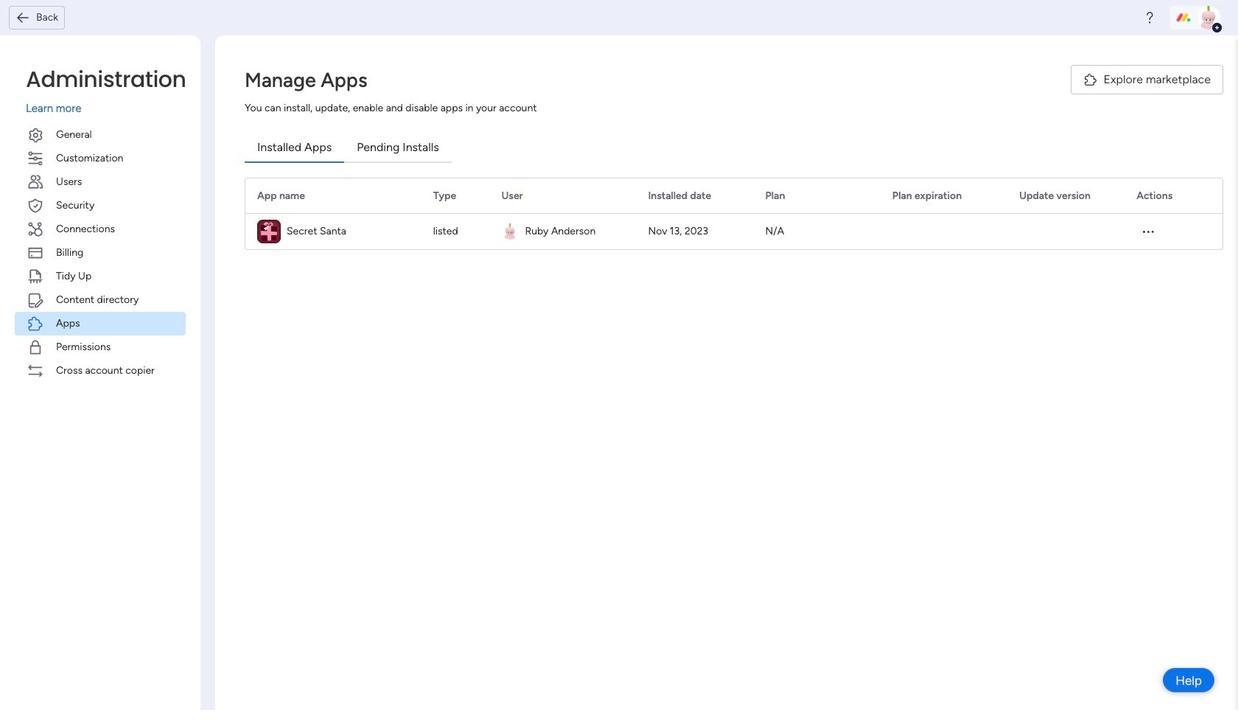 Task type: vqa. For each thing, say whether or not it's contained in the screenshot.
tab list
yes



Task type: locate. For each thing, give the bounding box(es) containing it.
row group
[[246, 178, 1223, 214]]

2 tab from the left
[[344, 133, 452, 163]]

4 cell from the left
[[1008, 214, 1125, 249]]

tab
[[245, 133, 344, 163], [344, 133, 452, 163]]

app actions icon image
[[1142, 224, 1156, 239]]

table
[[245, 178, 1224, 250]]

2 cell from the left
[[490, 214, 637, 249]]

tab list
[[245, 133, 1224, 163]]

row
[[246, 214, 1223, 249]]

app logo image
[[257, 220, 281, 243]]

3 cell from the left
[[881, 214, 1008, 249]]

ruby anderson image
[[502, 223, 519, 240]]

ruby anderson image
[[1197, 6, 1221, 29]]

cell
[[246, 214, 422, 249], [490, 214, 637, 249], [881, 214, 1008, 249], [1008, 214, 1125, 249]]



Task type: describe. For each thing, give the bounding box(es) containing it.
1 cell from the left
[[246, 214, 422, 249]]

back to workspace image
[[15, 10, 30, 25]]

1 tab from the left
[[245, 133, 344, 163]]

help image
[[1143, 10, 1158, 25]]



